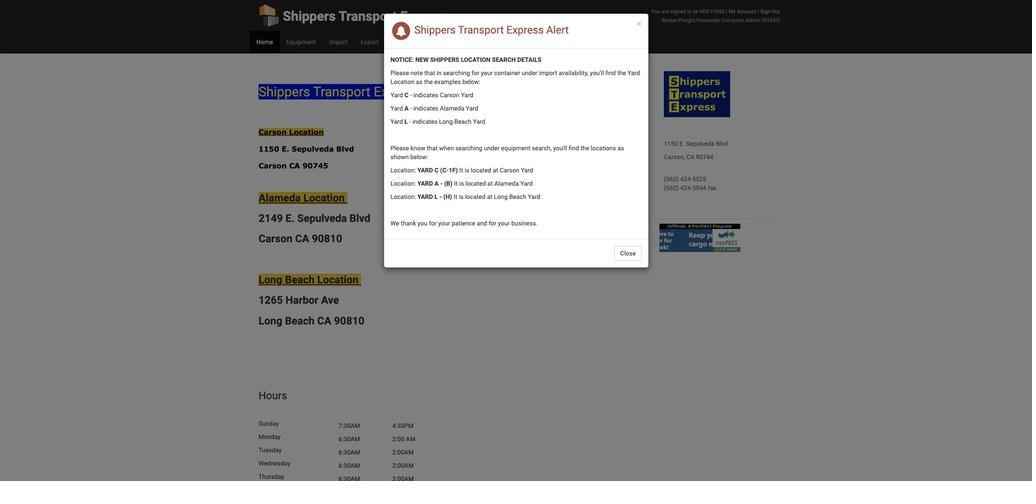 Task type: locate. For each thing, give the bounding box(es) containing it.
1 vertical spatial it
[[454, 180, 458, 187]]

1 vertical spatial find
[[569, 145, 579, 152]]

1 vertical spatial indicates
[[414, 105, 439, 112]]

as down note
[[416, 78, 423, 85]]

e.
[[680, 140, 685, 147], [282, 145, 289, 153], [286, 212, 295, 225]]

hours
[[259, 390, 290, 402]]

2 horizontal spatial alameda
[[495, 180, 519, 187]]

yard left (b)
[[418, 180, 433, 187]]

1 vertical spatial at
[[488, 180, 493, 187]]

fong
[[711, 8, 725, 15]]

that
[[425, 69, 435, 76], [427, 145, 438, 152]]

below: inside please know that when searching under equipment search, you'll find the locations as shown below:
[[410, 153, 428, 161]]

yard right friday,
[[628, 69, 640, 76]]

is
[[586, 68, 591, 75], [465, 167, 470, 174], [459, 180, 464, 187], [459, 193, 464, 200]]

1 vertical spatial please
[[391, 145, 409, 152]]

1 424- from the top
[[681, 176, 693, 183]]

for right and
[[489, 220, 497, 227]]

c up yard a - indicates alameda yard
[[405, 92, 409, 99]]

at up and
[[487, 193, 493, 200]]

your down location
[[481, 69, 493, 76]]

at for alameda
[[488, 180, 493, 187]]

424- down 5525
[[681, 184, 693, 191]]

alameda up 2149
[[259, 192, 301, 204]]

0 vertical spatial 6:30am
[[339, 436, 360, 443]]

0 horizontal spatial the
[[424, 78, 433, 85]]

carson up 'carson ca 90745'
[[259, 128, 287, 136]]

it right the 1f)
[[460, 167, 463, 174]]

0 vertical spatial a
[[405, 105, 409, 112]]

as inside you are signed in as ken fong | my account | sign out broker/freight forwarder company admin (03340)
[[693, 8, 699, 15]]

1 horizontal spatial in
[[687, 8, 692, 15]]

for right you
[[429, 220, 437, 227]]

harbor
[[286, 294, 319, 307]]

1265 harbor ave
[[259, 294, 339, 307]]

1150 e. sepulveda blvd up carson, ca 90744
[[664, 140, 728, 147]]

location up 90745
[[289, 128, 324, 136]]

business.
[[512, 220, 538, 227]]

(b)
[[444, 180, 453, 187]]

2 vertical spatial as
[[618, 145, 624, 152]]

under down the details in the right top of the page
[[522, 69, 538, 76]]

1 yard from the top
[[418, 167, 433, 174]]

-
[[410, 92, 412, 99], [410, 105, 412, 112], [409, 118, 411, 125], [440, 180, 443, 187], [440, 193, 442, 200]]

1 | from the left
[[726, 8, 728, 15]]

0 horizontal spatial l
[[405, 118, 408, 125]]

l left (h)
[[435, 193, 438, 200]]

location: for location: yard a - (b) it is located at alameda yard
[[391, 180, 416, 187]]

1 horizontal spatial the
[[581, 145, 589, 152]]

ca
[[687, 153, 695, 161], [289, 162, 300, 170], [295, 233, 309, 245], [317, 315, 331, 327]]

2 424- from the top
[[681, 184, 693, 191]]

it right (h)
[[454, 193, 458, 200]]

0 vertical spatial location:
[[391, 167, 416, 174]]

is down location: yard c (c-1f) it is located at carson yard on the top
[[459, 180, 464, 187]]

details
[[518, 56, 542, 63]]

indicates up yard a - indicates alameda yard
[[413, 92, 438, 99]]

1 horizontal spatial for
[[472, 69, 480, 76]]

under inside please know that when searching under equipment search, you'll find the locations as shown below:
[[484, 145, 500, 152]]

long beach ca 90810
[[259, 315, 365, 327]]

as
[[693, 8, 699, 15], [416, 78, 423, 85], [618, 145, 624, 152]]

ca for 90810
[[295, 233, 309, 245]]

3 yard from the top
[[418, 193, 433, 200]]

1 vertical spatial 90810
[[334, 315, 365, 327]]

yard for yard a - (b)
[[418, 180, 433, 187]]

0 horizontal spatial in
[[437, 69, 442, 76]]

tuesday
[[259, 447, 282, 454]]

carson for carson ca 90810
[[259, 233, 293, 245]]

1 please from the top
[[391, 69, 409, 76]]

pierpass image
[[660, 224, 741, 252]]

1 vertical spatial alameda
[[495, 180, 519, 187]]

1 6:30am from the top
[[339, 436, 360, 443]]

1 vertical spatial searching
[[456, 145, 483, 152]]

0 vertical spatial 90810
[[312, 233, 342, 245]]

searching for under
[[456, 145, 483, 152]]

express
[[400, 8, 448, 24], [507, 24, 544, 36], [374, 84, 420, 99]]

searching
[[443, 69, 470, 76], [456, 145, 483, 152]]

long
[[439, 118, 453, 125], [494, 193, 508, 200], [259, 274, 282, 286], [259, 315, 282, 327]]

location
[[461, 56, 491, 63]]

you
[[418, 220, 428, 227]]

2 vertical spatial indicates
[[413, 118, 438, 125]]

1 horizontal spatial a
[[435, 180, 439, 187]]

indicates for alameda
[[414, 105, 439, 112]]

in right signed
[[687, 8, 692, 15]]

0 horizontal spatial c
[[405, 92, 409, 99]]

2 vertical spatial alameda
[[259, 192, 301, 204]]

0 horizontal spatial as
[[416, 78, 423, 85]]

2 horizontal spatial for
[[489, 220, 497, 227]]

blvd
[[716, 140, 728, 147], [336, 145, 354, 153], [350, 212, 371, 225]]

shippers transport express
[[283, 8, 448, 24], [259, 84, 424, 99]]

1 2:00am from the top
[[393, 449, 414, 456]]

for down location
[[472, 69, 480, 76]]

0 horizontal spatial you'll
[[553, 145, 567, 152]]

(c-
[[440, 167, 449, 174]]

3 location: from the top
[[391, 193, 416, 200]]

l
[[405, 118, 408, 125], [435, 193, 438, 200]]

the left 27
[[618, 69, 626, 76]]

at for long
[[487, 193, 493, 200]]

0 horizontal spatial below:
[[410, 153, 428, 161]]

searching for for
[[443, 69, 470, 76]]

it right (b)
[[454, 180, 458, 187]]

1 vertical spatial that
[[427, 145, 438, 152]]

0 vertical spatial the
[[618, 69, 626, 76]]

0 vertical spatial below:
[[463, 78, 481, 85]]

that inside please know that when searching under equipment search, you'll find the locations as shown below:
[[427, 145, 438, 152]]

sign out link
[[761, 8, 780, 15]]

as left ken
[[693, 8, 699, 15]]

below: down location
[[463, 78, 481, 85]]

in for signed
[[687, 8, 692, 15]]

a
[[405, 105, 409, 112], [435, 180, 439, 187]]

0 vertical spatial searching
[[443, 69, 470, 76]]

1 vertical spatial (562)
[[664, 184, 679, 191]]

carson for carson location
[[259, 128, 287, 136]]

2 vertical spatial location:
[[391, 193, 416, 200]]

located for alameda
[[466, 180, 486, 187]]

monday
[[259, 434, 281, 441]]

please down the 'notice:'
[[391, 69, 409, 76]]

1 horizontal spatial alameda
[[440, 105, 465, 112]]

carson ca 90810
[[259, 233, 342, 245]]

and
[[477, 220, 487, 227]]

you'll right today
[[590, 69, 604, 76]]

your left business.
[[498, 220, 510, 227]]

0 vertical spatial 424-
[[681, 176, 693, 183]]

2 | from the left
[[758, 8, 759, 15]]

long up 1265
[[259, 274, 282, 286]]

yard left (c-
[[418, 167, 433, 174]]

yard up yard a - indicates alameda yard
[[461, 92, 474, 99]]

1 vertical spatial c
[[435, 167, 439, 174]]

that right note
[[425, 69, 435, 76]]

0 vertical spatial shippers transport express
[[283, 8, 448, 24]]

0 horizontal spatial for
[[429, 220, 437, 227]]

2 location: from the top
[[391, 180, 416, 187]]

the up yard c - indicates carson yard
[[424, 78, 433, 85]]

0 vertical spatial indicates
[[413, 92, 438, 99]]

today is friday, october 27
[[568, 68, 642, 75]]

alameda up yard l - indicates long beach yard
[[440, 105, 465, 112]]

when
[[439, 145, 454, 152]]

0 vertical spatial under
[[522, 69, 538, 76]]

2:00 am
[[393, 436, 415, 443]]

1 vertical spatial l
[[435, 193, 438, 200]]

is down 'location: yard a - (b) it is located at alameda yard'
[[459, 193, 464, 200]]

0 horizontal spatial a
[[405, 105, 409, 112]]

located
[[471, 167, 491, 174], [466, 180, 486, 187], [465, 193, 486, 200]]

yard for yard c (c-1f)
[[418, 167, 433, 174]]

container
[[495, 69, 520, 76]]

as right locations
[[618, 145, 624, 152]]

ca left 90745
[[289, 162, 300, 170]]

1 vertical spatial you'll
[[553, 145, 567, 152]]

alameda down please know that when searching under equipment search, you'll find the locations as shown below:
[[495, 180, 519, 187]]

1 horizontal spatial below:
[[463, 78, 481, 85]]

alameda location
[[259, 192, 348, 204]]

0 vertical spatial yard
[[418, 167, 433, 174]]

1265
[[259, 294, 283, 307]]

sepulveda
[[686, 140, 715, 147], [292, 145, 334, 153], [297, 212, 347, 225]]

2 yard from the top
[[418, 180, 433, 187]]

(562) down carson,
[[664, 176, 679, 183]]

under left equipment
[[484, 145, 500, 152]]

beach down the 1265 harbor ave at the bottom of page
[[285, 315, 315, 327]]

1 horizontal spatial l
[[435, 193, 438, 200]]

located up 'location: yard a - (b) it is located at alameda yard'
[[471, 167, 491, 174]]

a left (b)
[[435, 180, 439, 187]]

you'll inside please note that in searching for your container under import availability, you'll find the yard location as the examples below:
[[590, 69, 604, 76]]

searching inside please know that when searching under equipment search, you'll find the locations as shown below:
[[456, 145, 483, 152]]

please know that when searching under equipment search, you'll find the locations as shown below:
[[391, 145, 624, 161]]

forwarder
[[697, 17, 721, 23]]

carson down 2149
[[259, 233, 293, 245]]

express up the details in the right top of the page
[[507, 24, 544, 36]]

1 vertical spatial as
[[416, 78, 423, 85]]

close button
[[615, 246, 642, 261]]

transport
[[339, 8, 397, 24], [458, 24, 504, 36], [313, 84, 371, 99]]

in inside you are signed in as ken fong | my account | sign out broker/freight forwarder company admin (03340)
[[687, 8, 692, 15]]

0 vertical spatial at
[[493, 167, 498, 174]]

e. right 2149
[[286, 212, 295, 225]]

yard inside please note that in searching for your container under import availability, you'll find the yard location as the examples below:
[[628, 69, 640, 76]]

carson down carson location
[[259, 162, 287, 170]]

located for long
[[465, 193, 486, 200]]

under
[[522, 69, 538, 76], [484, 145, 500, 152]]

90810 down 2149 e. sepulveda blvd
[[312, 233, 342, 245]]

0 vertical spatial in
[[687, 8, 692, 15]]

0 vertical spatial find
[[606, 69, 616, 76]]

0 vertical spatial please
[[391, 69, 409, 76]]

1150 down carson location
[[259, 145, 279, 153]]

424- up 5934
[[681, 176, 693, 183]]

location down note
[[391, 78, 415, 85]]

1 horizontal spatial as
[[618, 145, 624, 152]]

1 vertical spatial under
[[484, 145, 500, 152]]

in for that
[[437, 69, 442, 76]]

6:30am for wednesday
[[339, 462, 360, 469]]

1 vertical spatial 424-
[[681, 184, 693, 191]]

that right 'know'
[[427, 145, 438, 152]]

yard left (h)
[[418, 193, 433, 200]]

beach up the 1265 harbor ave at the bottom of page
[[285, 274, 315, 286]]

1 vertical spatial yard
[[418, 180, 433, 187]]

the left locations
[[581, 145, 589, 152]]

| left my on the right of the page
[[726, 8, 728, 15]]

location
[[391, 78, 415, 85], [289, 128, 324, 136], [304, 192, 345, 204], [317, 274, 359, 286]]

1150
[[664, 140, 678, 147], [259, 145, 279, 153]]

for inside please note that in searching for your container under import availability, you'll find the yard location as the examples below:
[[472, 69, 480, 76]]

that for when
[[427, 145, 438, 152]]

your left patience
[[438, 220, 450, 227]]

2 horizontal spatial your
[[498, 220, 510, 227]]

searching right when
[[456, 145, 483, 152]]

0 horizontal spatial under
[[484, 145, 500, 152]]

90810 down ave
[[334, 315, 365, 327]]

0 horizontal spatial find
[[569, 145, 579, 152]]

in
[[687, 8, 692, 15], [437, 69, 442, 76]]

yard up business.
[[528, 193, 541, 200]]

location: yard l - (h) it is located at long beach yard
[[391, 193, 541, 200]]

located up location: yard l - (h) it is located at long beach yard
[[466, 180, 486, 187]]

you'll right search,
[[553, 145, 567, 152]]

find inside please know that when searching under equipment search, you'll find the locations as shown below:
[[569, 145, 579, 152]]

2 vertical spatial yard
[[418, 193, 433, 200]]

0 vertical spatial as
[[693, 8, 699, 15]]

we
[[391, 220, 399, 227]]

0 vertical spatial located
[[471, 167, 491, 174]]

3 6:30am from the top
[[339, 462, 360, 469]]

location: for location: yard l - (h) it is located at long beach yard
[[391, 193, 416, 200]]

l down yard a - indicates alameda yard
[[405, 118, 408, 125]]

shippers transport express link
[[259, 0, 448, 31]]

your
[[481, 69, 493, 76], [438, 220, 450, 227], [498, 220, 510, 227]]

below: down 'know'
[[410, 153, 428, 161]]

please inside please note that in searching for your container under import availability, you'll find the yard location as the examples below:
[[391, 69, 409, 76]]

0 vertical spatial you'll
[[590, 69, 604, 76]]

you'll
[[590, 69, 604, 76], [553, 145, 567, 152]]

indicates down yard a - indicates alameda yard
[[413, 118, 438, 125]]

is for it is located at carson yard
[[465, 167, 470, 174]]

shippers transport express alert
[[412, 24, 569, 36]]

it for it is located at alameda yard
[[454, 180, 458, 187]]

location inside please note that in searching for your container under import availability, you'll find the yard location as the examples below:
[[391, 78, 415, 85]]

you'll inside please know that when searching under equipment search, you'll find the locations as shown below:
[[553, 145, 567, 152]]

please inside please know that when searching under equipment search, you'll find the locations as shown below:
[[391, 145, 409, 152]]

in inside please note that in searching for your container under import availability, you'll find the yard location as the examples below:
[[437, 69, 442, 76]]

2 please from the top
[[391, 145, 409, 152]]

at up location: yard l - (h) it is located at long beach yard
[[488, 180, 493, 187]]

a down yard c - indicates carson yard
[[405, 105, 409, 112]]

yard
[[418, 167, 433, 174], [418, 180, 433, 187], [418, 193, 433, 200]]

1 vertical spatial 2:00am
[[393, 462, 414, 469]]

0 vertical spatial c
[[405, 92, 409, 99]]

2 vertical spatial at
[[487, 193, 493, 200]]

- down note
[[410, 92, 412, 99]]

availability,
[[559, 69, 589, 76]]

at down please know that when searching under equipment search, you'll find the locations as shown below:
[[493, 167, 498, 174]]

1 vertical spatial 6:30am
[[339, 449, 360, 456]]

am
[[406, 436, 415, 443]]

- left (b)
[[440, 180, 443, 187]]

1 location: from the top
[[391, 167, 416, 174]]

0 vertical spatial that
[[425, 69, 435, 76]]

1 vertical spatial location:
[[391, 180, 416, 187]]

c left (c-
[[435, 167, 439, 174]]

alert
[[547, 24, 569, 36]]

please
[[391, 69, 409, 76], [391, 145, 409, 152]]

| left the sign
[[758, 8, 759, 15]]

1 horizontal spatial under
[[522, 69, 538, 76]]

1 horizontal spatial find
[[606, 69, 616, 76]]

1 vertical spatial located
[[466, 180, 486, 187]]

beach
[[455, 118, 472, 125], [509, 193, 527, 200], [285, 274, 315, 286], [285, 315, 315, 327]]

equipment
[[501, 145, 531, 152]]

- down yard a - indicates alameda yard
[[409, 118, 411, 125]]

ca left "90744"
[[687, 153, 695, 161]]

e. up carson, ca 90744
[[680, 140, 685, 147]]

6:30am for tuesday
[[339, 449, 360, 456]]

it
[[460, 167, 463, 174], [454, 180, 458, 187], [454, 193, 458, 200]]

know
[[411, 145, 425, 152]]

ave
[[321, 294, 339, 307]]

0 horizontal spatial |
[[726, 8, 728, 15]]

account
[[737, 8, 757, 15]]

is for it is located at long beach yard
[[459, 193, 464, 200]]

2 vertical spatial 6:30am
[[339, 462, 360, 469]]

0 vertical spatial 2:00am
[[393, 449, 414, 456]]

2 vertical spatial it
[[454, 193, 458, 200]]

located down 'location: yard a - (b) it is located at alameda yard'
[[465, 193, 486, 200]]

patience
[[452, 220, 475, 227]]

- down yard c - indicates carson yard
[[410, 105, 412, 112]]

1 vertical spatial below:
[[410, 153, 428, 161]]

2 vertical spatial located
[[465, 193, 486, 200]]

that inside please note that in searching for your container under import availability, you'll find the yard location as the examples below:
[[425, 69, 435, 76]]

indicates down yard c - indicates carson yard
[[414, 105, 439, 112]]

find
[[606, 69, 616, 76], [569, 145, 579, 152]]

1 horizontal spatial your
[[481, 69, 493, 76]]

1 vertical spatial in
[[437, 69, 442, 76]]

indicates
[[413, 92, 438, 99], [414, 105, 439, 112], [413, 118, 438, 125]]

(562) left 5934
[[664, 184, 679, 191]]

0 vertical spatial it
[[460, 167, 463, 174]]

1 horizontal spatial c
[[435, 167, 439, 174]]

2 vertical spatial the
[[581, 145, 589, 152]]

ca down 2149 e. sepulveda blvd
[[295, 233, 309, 245]]

1 horizontal spatial |
[[758, 8, 759, 15]]

searching inside please note that in searching for your container under import availability, you'll find the yard location as the examples below:
[[443, 69, 470, 76]]

find left 27
[[606, 69, 616, 76]]

2 horizontal spatial as
[[693, 8, 699, 15]]

please up 'shown'
[[391, 145, 409, 152]]

1150 e. sepulveda blvd
[[664, 140, 728, 147], [259, 145, 354, 153]]

for
[[472, 69, 480, 76], [429, 220, 437, 227], [489, 220, 497, 227]]

company
[[722, 17, 744, 23]]

0 vertical spatial (562)
[[664, 176, 679, 183]]

today
[[568, 68, 585, 75]]

2 2:00am from the top
[[393, 462, 414, 469]]

fax
[[708, 184, 717, 191]]

1 horizontal spatial you'll
[[590, 69, 604, 76]]

2 6:30am from the top
[[339, 449, 360, 456]]

it for it is located at carson yard
[[460, 167, 463, 174]]



Task type: describe. For each thing, give the bounding box(es) containing it.
0 horizontal spatial alameda
[[259, 192, 301, 204]]

october
[[611, 68, 633, 75]]

location up ave
[[317, 274, 359, 286]]

location up 2149 e. sepulveda blvd
[[304, 192, 345, 204]]

0 horizontal spatial 1150 e. sepulveda blvd
[[259, 145, 354, 153]]

that for in
[[425, 69, 435, 76]]

sepulveda down alameda location
[[297, 212, 347, 225]]

my
[[729, 8, 736, 15]]

you are signed in as ken fong | my account | sign out broker/freight forwarder company admin (03340)
[[652, 8, 780, 23]]

2 (562) from the top
[[664, 184, 679, 191]]

7:30am
[[339, 422, 360, 430]]

(562) 424-5525 (562) 424-5934 fax
[[664, 176, 717, 191]]

2:00
[[393, 436, 405, 443]]

(03340)
[[762, 17, 780, 23]]

my account link
[[729, 8, 757, 15]]

1 vertical spatial a
[[435, 180, 439, 187]]

carson location
[[259, 128, 324, 136]]

long down 1265
[[259, 315, 282, 327]]

× button
[[637, 19, 642, 29]]

2:00am for tuesday
[[393, 449, 414, 456]]

express up new at the top left of page
[[400, 8, 448, 24]]

is for it is located at alameda yard
[[459, 180, 464, 187]]

1 vertical spatial the
[[424, 78, 433, 85]]

- for a
[[410, 105, 412, 112]]

carson ca 90745
[[259, 162, 328, 170]]

as inside please note that in searching for your container under import availability, you'll find the yard location as the examples below:
[[416, 78, 423, 85]]

thursday
[[259, 473, 284, 480]]

we thank you for your patience and for your business.
[[391, 220, 538, 227]]

indicates for carson
[[413, 92, 438, 99]]

1 horizontal spatial 1150
[[664, 140, 678, 147]]

is right today
[[586, 68, 591, 75]]

carson down examples
[[440, 92, 460, 99]]

import
[[539, 69, 557, 76]]

×
[[637, 19, 642, 29]]

yard c - indicates carson yard
[[391, 92, 474, 99]]

yard up 'shown'
[[391, 118, 403, 125]]

shippers
[[430, 56, 460, 63]]

located for carson
[[471, 167, 491, 174]]

note
[[411, 69, 423, 76]]

location: for location: yard c (c-1f) it is located at carson yard
[[391, 167, 416, 174]]

please for please note that in searching for your container under import availability, you'll find the yard location as the examples below:
[[391, 69, 409, 76]]

you
[[652, 8, 661, 15]]

location: yard a - (b) it is located at alameda yard
[[391, 180, 533, 187]]

90744
[[696, 153, 714, 161]]

5934
[[693, 184, 707, 191]]

please for please know that when searching under equipment search, you'll find the locations as shown below:
[[391, 145, 409, 152]]

are
[[662, 8, 669, 15]]

friday,
[[592, 68, 610, 75]]

ca down ave
[[317, 315, 331, 327]]

2 horizontal spatial the
[[618, 69, 626, 76]]

yard a - indicates alameda yard
[[391, 105, 478, 112]]

- for c
[[410, 92, 412, 99]]

5525
[[693, 176, 707, 183]]

2:00am for wednesday
[[393, 462, 414, 469]]

long down 'location: yard a - (b) it is located at alameda yard'
[[494, 193, 508, 200]]

sepulveda up 90745
[[292, 145, 334, 153]]

0 horizontal spatial 1150
[[259, 145, 279, 153]]

90745
[[303, 162, 328, 170]]

carson,
[[664, 153, 685, 161]]

below: inside please note that in searching for your container under import availability, you'll find the yard location as the examples below:
[[463, 78, 481, 85]]

0 vertical spatial l
[[405, 118, 408, 125]]

- left (h)
[[440, 193, 442, 200]]

the inside please know that when searching under equipment search, you'll find the locations as shown below:
[[581, 145, 589, 152]]

yard l - indicates long beach yard
[[391, 118, 486, 125]]

ca for 90745
[[289, 162, 300, 170]]

beach up business.
[[509, 193, 527, 200]]

location: yard c (c-1f) it is located at carson yard
[[391, 167, 533, 174]]

shippers transport express image
[[664, 71, 731, 117]]

wednesday
[[259, 460, 290, 467]]

sepulveda up "90744"
[[686, 140, 715, 147]]

yard for yard l - (h)
[[418, 193, 433, 200]]

yard up yard l - indicates long beach yard
[[466, 105, 478, 112]]

thank
[[401, 220, 416, 227]]

long beach location
[[259, 274, 361, 286]]

2149 e. sepulveda blvd
[[259, 212, 371, 225]]

find inside please note that in searching for your container under import availability, you'll find the yard location as the examples below:
[[606, 69, 616, 76]]

new
[[416, 56, 429, 63]]

out
[[772, 8, 780, 15]]

admin
[[746, 17, 761, 23]]

- for l
[[409, 118, 411, 125]]

0 horizontal spatial your
[[438, 220, 450, 227]]

ken
[[700, 8, 710, 15]]

indicates for long
[[413, 118, 438, 125]]

2149
[[259, 212, 283, 225]]

beach down yard a - indicates alameda yard
[[455, 118, 472, 125]]

yard down equipment
[[521, 167, 533, 174]]

carson down please know that when searching under equipment search, you'll find the locations as shown below:
[[500, 167, 520, 174]]

locations
[[591, 145, 616, 152]]

yard down the 'notice:'
[[391, 92, 403, 99]]

1 horizontal spatial 1150 e. sepulveda blvd
[[664, 140, 728, 147]]

under inside please note that in searching for your container under import availability, you'll find the yard location as the examples below:
[[522, 69, 538, 76]]

long down yard a - indicates alameda yard
[[439, 118, 453, 125]]

shown
[[391, 153, 409, 161]]

yard down yard c - indicates carson yard
[[391, 105, 403, 112]]

yard down please know that when searching under equipment search, you'll find the locations as shown below:
[[521, 180, 533, 187]]

e. down carson location
[[282, 145, 289, 153]]

0 vertical spatial alameda
[[440, 105, 465, 112]]

express down note
[[374, 84, 420, 99]]

ca for 90744
[[687, 153, 695, 161]]

it for it is located at long beach yard
[[454, 193, 458, 200]]

4:30pm
[[393, 422, 414, 430]]

close
[[621, 250, 636, 257]]

as inside please know that when searching under equipment search, you'll find the locations as shown below:
[[618, 145, 624, 152]]

1 (562) from the top
[[664, 176, 679, 183]]

broker/freight
[[662, 17, 696, 23]]

your inside please note that in searching for your container under import availability, you'll find the yard location as the examples below:
[[481, 69, 493, 76]]

sunday
[[259, 420, 279, 427]]

search,
[[532, 145, 552, 152]]

yard up please know that when searching under equipment search, you'll find the locations as shown below:
[[473, 118, 486, 125]]

shippers transport express inside shippers transport express link
[[283, 8, 448, 24]]

carson, ca 90744
[[664, 153, 714, 161]]

sign
[[761, 8, 771, 15]]

6:30am for monday
[[339, 436, 360, 443]]

1 vertical spatial shippers transport express
[[259, 84, 424, 99]]

notice:
[[391, 56, 414, 63]]

1f)
[[449, 167, 458, 174]]

carson for carson ca 90745
[[259, 162, 287, 170]]

at for carson
[[493, 167, 498, 174]]

please note that in searching for your container under import availability, you'll find the yard location as the examples below:
[[391, 69, 640, 85]]

search
[[492, 56, 516, 63]]

27
[[635, 68, 642, 75]]

notice: new shippers location search details
[[391, 56, 542, 63]]

signed
[[671, 8, 686, 15]]

(h)
[[444, 193, 452, 200]]

examples
[[434, 78, 461, 85]]



Task type: vqa. For each thing, say whether or not it's contained in the screenshot.
FONG
yes



